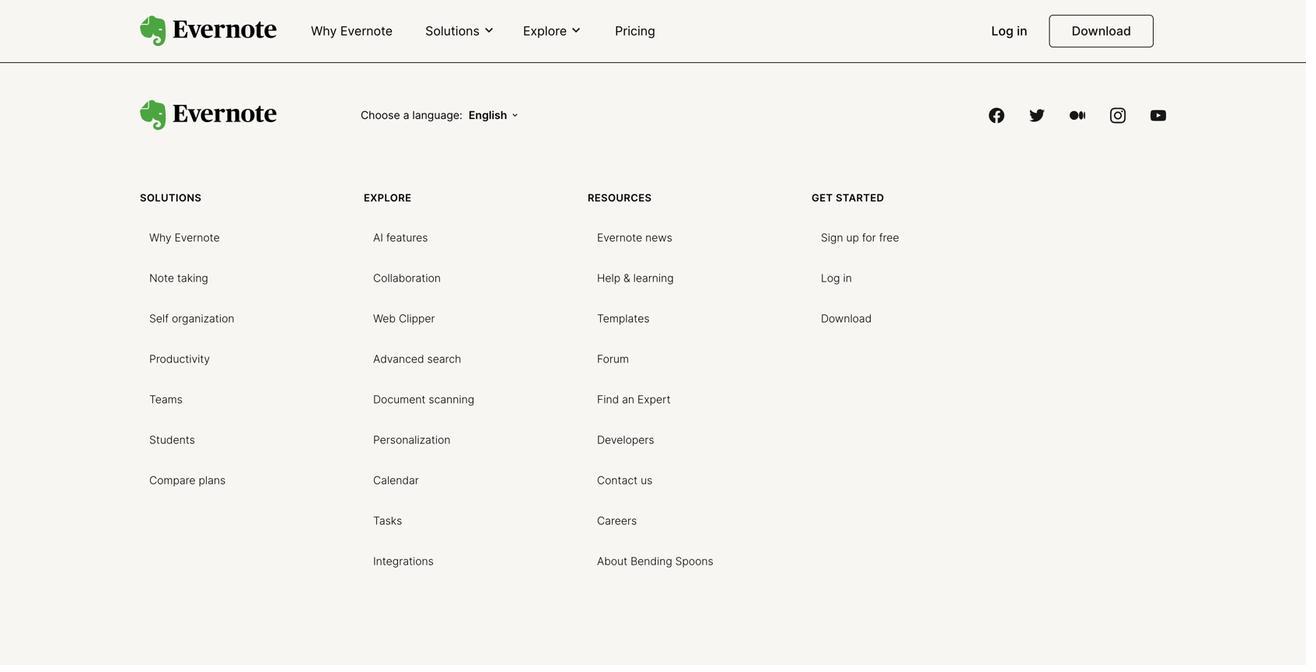 Task type: vqa. For each thing, say whether or not it's contained in the screenshot.
download
yes



Task type: describe. For each thing, give the bounding box(es) containing it.
web clipper link
[[364, 306, 445, 330]]

sign up for free
[[821, 231, 900, 244]]

news
[[646, 231, 673, 244]]

ai features link
[[364, 225, 437, 249]]

solutions inside button
[[426, 23, 480, 38]]

taking
[[177, 272, 208, 285]]

started
[[836, 192, 885, 204]]

explore inside button
[[523, 23, 567, 38]]

careers
[[597, 514, 637, 527]]

bending
[[631, 555, 673, 568]]

why evernote link for productivity
[[140, 225, 229, 249]]

for
[[863, 231, 876, 244]]

resources
[[588, 192, 652, 204]]

help
[[597, 272, 621, 285]]

integrations
[[373, 555, 434, 568]]

why evernote link for pricing
[[302, 17, 402, 46]]

0 vertical spatial log in
[[992, 23, 1028, 39]]

note taking
[[149, 272, 208, 285]]

1 evernote logo image from the top
[[140, 16, 277, 47]]

self organization link
[[140, 306, 244, 330]]

learning
[[634, 272, 674, 285]]

forum link
[[588, 346, 639, 371]]

note taking link
[[140, 265, 218, 290]]

web clipper
[[373, 312, 435, 325]]

ai
[[373, 231, 383, 244]]

why for productivity
[[149, 231, 172, 244]]

developers
[[597, 433, 655, 447]]

note
[[149, 272, 174, 285]]

templates
[[597, 312, 650, 325]]

developers link
[[588, 427, 664, 452]]

advanced
[[373, 352, 424, 366]]

find an expert
[[597, 393, 671, 406]]

careers link
[[588, 508, 646, 533]]

compare plans link
[[140, 468, 235, 492]]

why evernote for pricing
[[311, 23, 393, 39]]

document
[[373, 393, 426, 406]]

solutions button
[[421, 22, 500, 40]]

ai features
[[373, 231, 428, 244]]

tasks
[[373, 514, 402, 527]]

get
[[812, 192, 833, 204]]

choose
[[361, 108, 400, 122]]

plans
[[199, 474, 226, 487]]

compare plans
[[149, 474, 226, 487]]

1 horizontal spatial log in link
[[983, 17, 1037, 46]]

&
[[624, 272, 631, 285]]

language:
[[413, 108, 463, 122]]

integrations link
[[364, 548, 443, 573]]

find
[[597, 393, 619, 406]]

2 horizontal spatial evernote
[[597, 231, 643, 244]]

choose a language:
[[361, 108, 463, 122]]

log for the log in link to the left
[[821, 272, 841, 285]]

students link
[[140, 427, 204, 452]]

contact us
[[597, 474, 653, 487]]

evernote news link
[[588, 225, 682, 249]]

features
[[386, 231, 428, 244]]

self
[[149, 312, 169, 325]]

us
[[641, 474, 653, 487]]

evernote news
[[597, 231, 673, 244]]

free
[[880, 231, 900, 244]]

0 horizontal spatial in
[[844, 272, 852, 285]]

an
[[622, 393, 635, 406]]

search
[[427, 352, 462, 366]]

contact us link
[[588, 468, 662, 492]]

productivity link
[[140, 346, 219, 371]]

explore button
[[519, 22, 587, 40]]

1 vertical spatial explore
[[364, 192, 412, 204]]

spoons
[[676, 555, 714, 568]]

tasks link
[[364, 508, 412, 533]]

1 horizontal spatial download link
[[1050, 15, 1154, 47]]

scanning
[[429, 393, 475, 406]]

2 evernote logo image from the top
[[140, 100, 277, 131]]

teams link
[[140, 387, 192, 411]]



Task type: locate. For each thing, give the bounding box(es) containing it.
sign
[[821, 231, 844, 244]]

0 horizontal spatial why evernote
[[149, 231, 220, 244]]

1 horizontal spatial solutions
[[426, 23, 480, 38]]

0 horizontal spatial evernote
[[175, 231, 220, 244]]

0 vertical spatial why evernote
[[311, 23, 393, 39]]

help & learning link
[[588, 265, 683, 290]]

1 horizontal spatial download
[[1072, 23, 1132, 39]]

1 horizontal spatial evernote
[[340, 23, 393, 39]]

pricing
[[615, 23, 656, 39]]

evernote logo image
[[140, 16, 277, 47], [140, 100, 277, 131]]

explore
[[523, 23, 567, 38], [364, 192, 412, 204]]

download for the rightmost download link
[[1072, 23, 1132, 39]]

0 vertical spatial explore
[[523, 23, 567, 38]]

1 horizontal spatial in
[[1017, 23, 1028, 39]]

web
[[373, 312, 396, 325]]

0 horizontal spatial download link
[[812, 306, 882, 330]]

about bending spoons
[[597, 555, 714, 568]]

1 vertical spatial solutions
[[140, 192, 202, 204]]

collaboration
[[373, 272, 441, 285]]

1 horizontal spatial why evernote
[[311, 23, 393, 39]]

1 vertical spatial why evernote link
[[140, 225, 229, 249]]

calendar link
[[364, 468, 428, 492]]

1 vertical spatial why evernote
[[149, 231, 220, 244]]

teams
[[149, 393, 183, 406]]

collaboration link
[[364, 265, 450, 290]]

0 horizontal spatial download
[[821, 312, 872, 325]]

1 horizontal spatial log
[[992, 23, 1014, 39]]

a
[[403, 108, 410, 122]]

expert
[[638, 393, 671, 406]]

pricing link
[[606, 17, 665, 46]]

evernote
[[340, 23, 393, 39], [175, 231, 220, 244], [597, 231, 643, 244]]

evernote for productivity
[[175, 231, 220, 244]]

0 vertical spatial solutions
[[426, 23, 480, 38]]

0 horizontal spatial log in
[[821, 272, 852, 285]]

log
[[992, 23, 1014, 39], [821, 272, 841, 285]]

1 vertical spatial log in link
[[812, 265, 862, 290]]

1 vertical spatial log in
[[821, 272, 852, 285]]

0 horizontal spatial log
[[821, 272, 841, 285]]

0 horizontal spatial solutions
[[140, 192, 202, 204]]

in
[[1017, 23, 1028, 39], [844, 272, 852, 285]]

personalization link
[[364, 427, 460, 452]]

download link
[[1050, 15, 1154, 47], [812, 306, 882, 330]]

evernote for pricing
[[340, 23, 393, 39]]

0 horizontal spatial why
[[149, 231, 172, 244]]

0 vertical spatial in
[[1017, 23, 1028, 39]]

download for download link to the left
[[821, 312, 872, 325]]

0 vertical spatial why
[[311, 23, 337, 39]]

clipper
[[399, 312, 435, 325]]

0 horizontal spatial log in link
[[812, 265, 862, 290]]

why for pricing
[[311, 23, 337, 39]]

1 horizontal spatial explore
[[523, 23, 567, 38]]

find an expert link
[[588, 387, 680, 411]]

1 horizontal spatial why
[[311, 23, 337, 39]]

about
[[597, 555, 628, 568]]

solutions
[[426, 23, 480, 38], [140, 192, 202, 204]]

0 vertical spatial log
[[992, 23, 1014, 39]]

1 horizontal spatial why evernote link
[[302, 17, 402, 46]]

personalization
[[373, 433, 451, 447]]

1 vertical spatial download
[[821, 312, 872, 325]]

0 horizontal spatial why evernote link
[[140, 225, 229, 249]]

log for the log in link to the right
[[992, 23, 1014, 39]]

organization
[[172, 312, 234, 325]]

log in link
[[983, 17, 1037, 46], [812, 265, 862, 290]]

productivity
[[149, 352, 210, 366]]

1 vertical spatial evernote logo image
[[140, 100, 277, 131]]

why evernote
[[311, 23, 393, 39], [149, 231, 220, 244]]

0 vertical spatial log in link
[[983, 17, 1037, 46]]

1 vertical spatial why
[[149, 231, 172, 244]]

advanced search link
[[364, 346, 471, 371]]

0 horizontal spatial explore
[[364, 192, 412, 204]]

0 vertical spatial download link
[[1050, 15, 1154, 47]]

templates link
[[588, 306, 659, 330]]

log in
[[992, 23, 1028, 39], [821, 272, 852, 285]]

1 vertical spatial download link
[[812, 306, 882, 330]]

0 vertical spatial evernote logo image
[[140, 16, 277, 47]]

0 vertical spatial why evernote link
[[302, 17, 402, 46]]

english
[[469, 108, 507, 122]]

students
[[149, 433, 195, 447]]

download
[[1072, 23, 1132, 39], [821, 312, 872, 325]]

1 vertical spatial in
[[844, 272, 852, 285]]

calendar
[[373, 474, 419, 487]]

forum
[[597, 352, 629, 366]]

about bending spoons link
[[588, 548, 723, 573]]

up
[[847, 231, 860, 244]]

document scanning
[[373, 393, 475, 406]]

sign up for free link
[[812, 225, 909, 249]]

why evernote link
[[302, 17, 402, 46], [140, 225, 229, 249]]

1 vertical spatial log
[[821, 272, 841, 285]]

help & learning
[[597, 272, 674, 285]]

get started
[[812, 192, 885, 204]]

why evernote for productivity
[[149, 231, 220, 244]]

advanced search
[[373, 352, 462, 366]]

document scanning link
[[364, 387, 484, 411]]

1 horizontal spatial log in
[[992, 23, 1028, 39]]

compare
[[149, 474, 196, 487]]

self organization
[[149, 312, 234, 325]]

0 vertical spatial download
[[1072, 23, 1132, 39]]

why
[[311, 23, 337, 39], [149, 231, 172, 244]]

contact
[[597, 474, 638, 487]]



